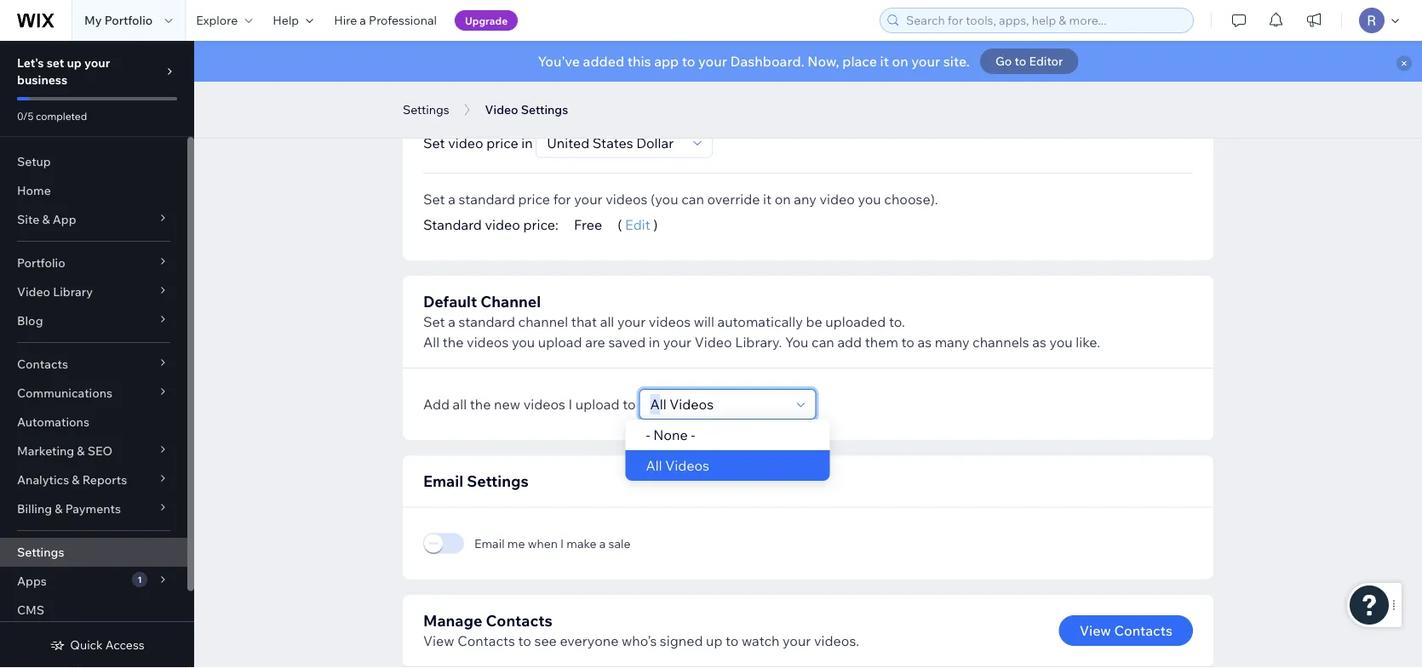 Task type: describe. For each thing, give the bounding box(es) containing it.
see
[[535, 633, 557, 650]]

sidebar element
[[0, 41, 194, 669]]

when
[[528, 536, 558, 551]]

them
[[865, 334, 899, 351]]

editor
[[1029, 54, 1064, 69]]

you've added this app to your dashboard. now, place it on your site. alert
[[194, 41, 1423, 82]]

1 horizontal spatial you
[[858, 190, 881, 207]]

0 vertical spatial portfolio
[[104, 13, 153, 28]]

video right any
[[820, 190, 855, 207]]

- none -
[[646, 427, 696, 444]]

site
[[17, 212, 39, 227]]

default
[[423, 292, 477, 311]]

manage contacts view contacts to see everyone who's signed up to watch your videos.
[[423, 611, 860, 650]]

choose).
[[885, 190, 939, 207]]

cms
[[17, 603, 44, 618]]

& for site
[[42, 212, 50, 227]]

0 vertical spatial can
[[682, 190, 704, 207]]

video inside popup button
[[17, 285, 50, 299]]

1 horizontal spatial the
[[470, 396, 491, 413]]

billing & payments
[[17, 502, 121, 517]]

uploaded
[[826, 313, 886, 331]]

quick access button
[[50, 638, 145, 653]]

video down choose
[[448, 134, 483, 151]]

will
[[694, 313, 715, 331]]

1 vertical spatial on
[[775, 190, 791, 207]]

cms link
[[0, 596, 187, 625]]

settings for settings link
[[17, 545, 64, 560]]

0 horizontal spatial i
[[561, 536, 564, 551]]

saved
[[609, 334, 646, 351]]

business
[[17, 72, 67, 87]]

videos up (
[[606, 190, 648, 207]]

set inside default channel set a standard channel that all your videos will automatically be uploaded to. all the videos you upload are saved in your video library. you can add them to as many channels as you like.
[[423, 313, 445, 331]]

sale
[[609, 536, 631, 551]]

(you
[[651, 190, 679, 207]]

all inside all videos option
[[646, 457, 662, 474]]

& for marketing
[[77, 444, 85, 459]]

0 vertical spatial price
[[487, 134, 518, 151]]

0 vertical spatial for
[[545, 109, 562, 126]]

contacts inside dropdown button
[[17, 357, 68, 372]]

video inside default channel set a standard channel that all your videos will automatically be uploaded to. all the videos you upload are saved in your video library. you can add them to as many channels as you like.
[[695, 334, 732, 351]]

2 horizontal spatial you
[[1050, 334, 1073, 351]]

add
[[423, 396, 450, 413]]

seo
[[87, 444, 113, 459]]

you
[[785, 334, 809, 351]]

add
[[838, 334, 862, 351]]

that
[[571, 313, 597, 331]]

automations
[[17, 415, 89, 430]]

set for set a standard price for your videos (you can override it on any video you choose).
[[423, 190, 445, 207]]

contacts button
[[0, 350, 187, 379]]

place
[[843, 53, 877, 70]]

dashboard.
[[731, 53, 805, 70]]

0 vertical spatial i
[[569, 396, 573, 413]]

are
[[585, 334, 606, 351]]

setup link
[[0, 147, 187, 176]]

a for professional
[[360, 13, 366, 28]]

go
[[996, 54, 1012, 69]]

view contacts
[[1080, 623, 1173, 640]]

settings button
[[394, 97, 458, 123]]

make
[[567, 536, 597, 551]]

1
[[138, 575, 142, 585]]

library
[[53, 285, 93, 299]]

to inside default channel set a standard channel that all your videos will automatically be uploaded to. all the videos you upload are saved in your video library. you can add them to as many channels as you like.
[[902, 334, 915, 351]]

let's set up your business
[[17, 55, 110, 87]]

home link
[[0, 176, 187, 205]]

0 horizontal spatial all
[[453, 396, 467, 413]]

automations link
[[0, 408, 187, 437]]

(
[[618, 216, 622, 233]]

blog
[[17, 313, 43, 328]]

site & app button
[[0, 205, 187, 234]]

)
[[654, 216, 658, 233]]

quick access
[[70, 638, 145, 653]]

you've added this app to your dashboard. now, place it on your site.
[[538, 53, 970, 70]]

be
[[806, 313, 823, 331]]

my portfolio
[[84, 13, 153, 28]]

like.
[[1076, 334, 1101, 351]]

app
[[654, 53, 679, 70]]

videos.
[[814, 633, 860, 650]]

this
[[628, 53, 651, 70]]

contacts inside button
[[1115, 623, 1173, 640]]

edit button
[[625, 214, 651, 235]]

video left price:
[[485, 216, 520, 233]]

can inside default channel set a standard channel that all your videos will automatically be uploaded to. all the videos you upload are saved in your video library. you can add them to as many channels as you like.
[[812, 334, 835, 351]]

2 - from the left
[[691, 427, 696, 444]]

any
[[794, 190, 817, 207]]

to inside button
[[1015, 54, 1027, 69]]

it inside alert
[[880, 53, 889, 70]]

my
[[84, 13, 102, 28]]

who's
[[622, 633, 657, 650]]

video library button
[[0, 278, 187, 307]]

hire a professional link
[[324, 0, 447, 41]]

video left listings.
[[614, 109, 649, 126]]

currency
[[486, 109, 541, 126]]

1 vertical spatial for
[[553, 190, 571, 207]]

videos right new
[[524, 396, 566, 413]]

1 vertical spatial price
[[518, 190, 550, 207]]

blog button
[[0, 307, 187, 336]]

1 standard from the top
[[459, 190, 515, 207]]

default channel set a standard channel that all your videos will automatically be uploaded to. all the videos you upload are saved in your video library. you can add them to as many channels as you like.
[[423, 292, 1101, 351]]

now,
[[808, 53, 840, 70]]

home
[[17, 183, 51, 198]]

automatically
[[718, 313, 803, 331]]

choose a currency for all your video listings.
[[423, 109, 701, 126]]

free
[[574, 216, 602, 233]]

billing & payments button
[[0, 495, 187, 524]]

all inside default channel set a standard channel that all your videos will automatically be uploaded to. all the videos you upload are saved in your video library. you can add them to as many channels as you like.
[[600, 313, 614, 331]]

0 vertical spatial all
[[565, 109, 580, 126]]

videos left will
[[649, 313, 691, 331]]

to left see
[[518, 633, 531, 650]]

billing
[[17, 502, 52, 517]]

everyone
[[560, 633, 619, 650]]

on inside alert
[[892, 53, 909, 70]]

choose
[[423, 109, 472, 126]]

settings link
[[0, 538, 187, 567]]



Task type: locate. For each thing, give the bounding box(es) containing it.
add all the new videos i upload to
[[423, 396, 636, 413]]

1 horizontal spatial settings
[[403, 102, 449, 117]]

app
[[53, 212, 76, 227]]

set down choose
[[423, 134, 445, 151]]

channel
[[518, 313, 568, 331]]

set up standard
[[423, 190, 445, 207]]

portfolio up video library
[[17, 256, 65, 270]]

a for standard
[[448, 190, 456, 207]]

set for set video price in
[[423, 134, 445, 151]]

analytics
[[17, 473, 69, 488]]

view inside button
[[1080, 623, 1112, 640]]

standard
[[459, 190, 515, 207], [459, 313, 515, 331]]

you left choose).
[[858, 190, 881, 207]]

email me when i make a sale
[[474, 536, 631, 551]]

0/5 completed
[[17, 109, 87, 122]]

your up saved
[[617, 313, 646, 331]]

you down "channel"
[[512, 334, 535, 351]]

0 horizontal spatial view
[[423, 633, 455, 650]]

for right the currency
[[545, 109, 562, 126]]

1 vertical spatial it
[[763, 190, 772, 207]]

on right place
[[892, 53, 909, 70]]

1 vertical spatial standard
[[459, 313, 515, 331]]

0 horizontal spatial video
[[17, 285, 50, 299]]

upload down "channel"
[[538, 334, 582, 351]]

0 horizontal spatial portfolio
[[17, 256, 65, 270]]

1 - from the left
[[646, 427, 651, 444]]

hire
[[334, 13, 357, 28]]

listings.
[[653, 109, 701, 126]]

None field
[[542, 128, 689, 157], [645, 390, 792, 419], [542, 128, 689, 157], [645, 390, 792, 419]]

1 horizontal spatial email
[[474, 536, 505, 551]]

it
[[880, 53, 889, 70], [763, 190, 772, 207]]

you left like.
[[1050, 334, 1073, 351]]

video down will
[[695, 334, 732, 351]]

2 vertical spatial set
[[423, 313, 445, 331]]

library.
[[735, 334, 782, 351]]

0 horizontal spatial settings
[[17, 545, 64, 560]]

1 horizontal spatial i
[[569, 396, 573, 413]]

& for analytics
[[72, 473, 80, 488]]

0 vertical spatial email
[[423, 472, 463, 491]]

1 vertical spatial i
[[561, 536, 564, 551]]

standard
[[423, 216, 482, 233]]

site & app
[[17, 212, 76, 227]]

video
[[614, 109, 649, 126], [448, 134, 483, 151], [820, 190, 855, 207], [485, 216, 520, 233]]

to right app
[[682, 53, 696, 70]]

in
[[522, 134, 533, 151], [649, 334, 660, 351]]

1 horizontal spatial up
[[706, 633, 723, 650]]

3 set from the top
[[423, 313, 445, 331]]

email for email settings
[[423, 472, 463, 491]]

new
[[494, 396, 521, 413]]

communications
[[17, 386, 112, 401]]

go to editor
[[996, 54, 1064, 69]]

your inside the manage contacts view contacts to see everyone who's signed up to watch your videos.
[[783, 633, 811, 650]]

1 horizontal spatial all
[[565, 109, 580, 126]]

many
[[935, 334, 970, 351]]

0 horizontal spatial the
[[443, 334, 464, 351]]

reports
[[82, 473, 127, 488]]

settings up me
[[467, 472, 529, 491]]

set
[[47, 55, 64, 70]]

marketing & seo
[[17, 444, 113, 459]]

1 horizontal spatial can
[[812, 334, 835, 351]]

0 horizontal spatial -
[[646, 427, 651, 444]]

0 horizontal spatial can
[[682, 190, 704, 207]]

upload inside default channel set a standard channel that all your videos will automatically be uploaded to. all the videos you upload are saved in your video library. you can add them to as many channels as you like.
[[538, 334, 582, 351]]

& right billing
[[55, 502, 63, 517]]

1 vertical spatial upload
[[576, 396, 620, 413]]

explore
[[196, 13, 238, 28]]

analytics & reports button
[[0, 466, 187, 495]]

& inside billing & payments dropdown button
[[55, 502, 63, 517]]

view contacts button
[[1059, 616, 1193, 647]]

settings up set video price in on the top left of page
[[403, 102, 449, 117]]

0 horizontal spatial email
[[423, 472, 463, 491]]

1 vertical spatial all
[[600, 313, 614, 331]]

a for currency
[[475, 109, 483, 126]]

a
[[360, 13, 366, 28], [475, 109, 483, 126], [448, 190, 456, 207], [448, 313, 456, 331], [600, 536, 606, 551]]

videos down channel
[[467, 334, 509, 351]]

1 as from the left
[[918, 334, 932, 351]]

1 horizontal spatial view
[[1080, 623, 1112, 640]]

all inside default channel set a standard channel that all your videos will automatically be uploaded to. all the videos you upload are saved in your video library. you can add them to as many channels as you like.
[[423, 334, 440, 351]]

your right watch
[[783, 633, 811, 650]]

your right app
[[699, 53, 727, 70]]

portfolio
[[104, 13, 153, 28], [17, 256, 65, 270]]

can down be
[[812, 334, 835, 351]]

0 vertical spatial up
[[67, 55, 82, 70]]

standard up standard video price:
[[459, 190, 515, 207]]

0 vertical spatial set
[[423, 134, 445, 151]]

& right site
[[42, 212, 50, 227]]

a left sale
[[600, 536, 606, 551]]

0 horizontal spatial all
[[423, 334, 440, 351]]

for up price:
[[553, 190, 571, 207]]

portfolio inside 'popup button'
[[17, 256, 65, 270]]

in right saved
[[649, 334, 660, 351]]

communications button
[[0, 379, 187, 408]]

all down 'default'
[[423, 334, 440, 351]]

access
[[105, 638, 145, 653]]

1 vertical spatial all
[[646, 457, 662, 474]]

to.
[[889, 313, 905, 331]]

all left videos
[[646, 457, 662, 474]]

the left new
[[470, 396, 491, 413]]

1 vertical spatial video
[[695, 334, 732, 351]]

your inside let's set up your business
[[84, 55, 110, 70]]

0 horizontal spatial on
[[775, 190, 791, 207]]

set video price in
[[423, 134, 533, 151]]

2 standard from the top
[[459, 313, 515, 331]]

video
[[17, 285, 50, 299], [695, 334, 732, 351]]

email down add
[[423, 472, 463, 491]]

video library
[[17, 285, 93, 299]]

edit
[[625, 216, 651, 233]]

0 vertical spatial the
[[443, 334, 464, 351]]

list box
[[626, 420, 830, 481]]

watch
[[742, 633, 780, 650]]

hire a professional
[[334, 13, 437, 28]]

-
[[646, 427, 651, 444], [691, 427, 696, 444]]

i
[[569, 396, 573, 413], [561, 536, 564, 551]]

0 vertical spatial it
[[880, 53, 889, 70]]

all right add
[[453, 396, 467, 413]]

your right saved
[[663, 334, 692, 351]]

0 horizontal spatial you
[[512, 334, 535, 351]]

as right the channels
[[1033, 334, 1047, 351]]

up inside the manage contacts view contacts to see everyone who's signed up to watch your videos.
[[706, 633, 723, 650]]

marketing
[[17, 444, 74, 459]]

up right signed
[[706, 633, 723, 650]]

the down 'default'
[[443, 334, 464, 351]]

a inside default channel set a standard channel that all your videos will automatically be uploaded to. all the videos you upload are saved in your video library. you can add them to as many channels as you like.
[[448, 313, 456, 331]]

your
[[699, 53, 727, 70], [912, 53, 941, 70], [84, 55, 110, 70], [583, 109, 611, 126], [574, 190, 603, 207], [617, 313, 646, 331], [663, 334, 692, 351], [783, 633, 811, 650]]

a up set video price in on the top left of page
[[475, 109, 483, 126]]

0 vertical spatial in
[[522, 134, 533, 151]]

set
[[423, 134, 445, 151], [423, 190, 445, 207], [423, 313, 445, 331]]

1 vertical spatial portfolio
[[17, 256, 65, 270]]

email settings
[[423, 472, 529, 491]]

to left watch
[[726, 633, 739, 650]]

email left me
[[474, 536, 505, 551]]

price:
[[524, 216, 559, 233]]

settings inside sidebar element
[[17, 545, 64, 560]]

price down the currency
[[487, 134, 518, 151]]

all
[[565, 109, 580, 126], [600, 313, 614, 331], [453, 396, 467, 413]]

settings for 'settings' button
[[403, 102, 449, 117]]

all videos option
[[626, 451, 830, 481]]

up
[[67, 55, 82, 70], [706, 633, 723, 650]]

view inside the manage contacts view contacts to see everyone who's signed up to watch your videos.
[[423, 633, 455, 650]]

price up price:
[[518, 190, 550, 207]]

& inside "marketing & seo" dropdown button
[[77, 444, 85, 459]]

upload down are
[[576, 396, 620, 413]]

0 horizontal spatial up
[[67, 55, 82, 70]]

1 horizontal spatial it
[[880, 53, 889, 70]]

signed
[[660, 633, 703, 650]]

apps
[[17, 574, 47, 589]]

can right (you in the top left of the page
[[682, 190, 704, 207]]

1 set from the top
[[423, 134, 445, 151]]

as left many
[[918, 334, 932, 351]]

let's
[[17, 55, 44, 70]]

portfolio button
[[0, 249, 187, 278]]

0 horizontal spatial it
[[763, 190, 772, 207]]

list box containing - none -
[[626, 420, 830, 481]]

up right set
[[67, 55, 82, 70]]

contacts
[[17, 357, 68, 372], [486, 611, 553, 630], [1115, 623, 1173, 640], [458, 633, 515, 650]]

- left none
[[646, 427, 651, 444]]

your right set
[[84, 55, 110, 70]]

go to editor button
[[980, 49, 1079, 74]]

marketing & seo button
[[0, 437, 187, 466]]

settings up the apps
[[17, 545, 64, 560]]

0 vertical spatial on
[[892, 53, 909, 70]]

on left any
[[775, 190, 791, 207]]

1 horizontal spatial as
[[1033, 334, 1047, 351]]

quick
[[70, 638, 103, 653]]

0 vertical spatial standard
[[459, 190, 515, 207]]

& inside site & app popup button
[[42, 212, 50, 227]]

1 vertical spatial set
[[423, 190, 445, 207]]

video up blog
[[17, 285, 50, 299]]

1 horizontal spatial video
[[695, 334, 732, 351]]

& left seo
[[77, 444, 85, 459]]

payments
[[65, 502, 121, 517]]

professional
[[369, 13, 437, 28]]

0 vertical spatial video
[[17, 285, 50, 299]]

to down saved
[[623, 396, 636, 413]]

standard down channel
[[459, 313, 515, 331]]

your down "added"
[[583, 109, 611, 126]]

& for billing
[[55, 502, 63, 517]]

0 horizontal spatial in
[[522, 134, 533, 151]]

in inside default channel set a standard channel that all your videos will automatically be uploaded to. all the videos you upload are saved in your video library. you can add them to as many channels as you like.
[[649, 334, 660, 351]]

standard video price:
[[423, 216, 559, 233]]

1 vertical spatial can
[[812, 334, 835, 351]]

settings inside button
[[403, 102, 449, 117]]

all right the that
[[600, 313, 614, 331]]

& inside analytics & reports popup button
[[72, 473, 80, 488]]

0 vertical spatial upload
[[538, 334, 582, 351]]

1 horizontal spatial portfolio
[[104, 13, 153, 28]]

as
[[918, 334, 932, 351], [1033, 334, 1047, 351]]

site.
[[944, 53, 970, 70]]

2 set from the top
[[423, 190, 445, 207]]

a right hire
[[360, 13, 366, 28]]

& left reports
[[72, 473, 80, 488]]

it right place
[[880, 53, 889, 70]]

standard inside default channel set a standard channel that all your videos will automatically be uploaded to. all the videos you upload are saved in your video library. you can add them to as many channels as you like.
[[459, 313, 515, 331]]

1 horizontal spatial -
[[691, 427, 696, 444]]

in down the currency
[[522, 134, 533, 151]]

1 horizontal spatial on
[[892, 53, 909, 70]]

1 vertical spatial in
[[649, 334, 660, 351]]

i left make
[[561, 536, 564, 551]]

2 vertical spatial settings
[[17, 545, 64, 560]]

i right new
[[569, 396, 573, 413]]

2 vertical spatial all
[[453, 396, 467, 413]]

portfolio right my
[[104, 13, 153, 28]]

0 vertical spatial all
[[423, 334, 440, 351]]

email for email me when i make a sale
[[474, 536, 505, 551]]

set a standard price for your videos (you can override it on any video you choose).
[[423, 190, 939, 207]]

1 horizontal spatial in
[[649, 334, 660, 351]]

me
[[508, 536, 525, 551]]

setup
[[17, 154, 51, 169]]

- right none
[[691, 427, 696, 444]]

the inside default channel set a standard channel that all your videos will automatically be uploaded to. all the videos you upload are saved in your video library. you can add them to as many channels as you like.
[[443, 334, 464, 351]]

a up standard
[[448, 190, 456, 207]]

upgrade button
[[455, 10, 518, 31]]

2 as from the left
[[1033, 334, 1047, 351]]

you've
[[538, 53, 580, 70]]

a down 'default'
[[448, 313, 456, 331]]

your left site. on the right top
[[912, 53, 941, 70]]

2 horizontal spatial all
[[600, 313, 614, 331]]

it right the override
[[763, 190, 772, 207]]

1 horizontal spatial all
[[646, 457, 662, 474]]

1 vertical spatial email
[[474, 536, 505, 551]]

0 vertical spatial settings
[[403, 102, 449, 117]]

1 vertical spatial up
[[706, 633, 723, 650]]

0 horizontal spatial as
[[918, 334, 932, 351]]

all down the you've
[[565, 109, 580, 126]]

to down to.
[[902, 334, 915, 351]]

Search for tools, apps, help & more... field
[[901, 9, 1188, 32]]

1 vertical spatial settings
[[467, 472, 529, 491]]

none
[[654, 427, 688, 444]]

2 horizontal spatial settings
[[467, 472, 529, 491]]

all videos
[[646, 457, 710, 474]]

channels
[[973, 334, 1030, 351]]

to right go
[[1015, 54, 1027, 69]]

1 vertical spatial the
[[470, 396, 491, 413]]

set down 'default'
[[423, 313, 445, 331]]

up inside let's set up your business
[[67, 55, 82, 70]]

your up free
[[574, 190, 603, 207]]



Task type: vqa. For each thing, say whether or not it's contained in the screenshot.
Site
yes



